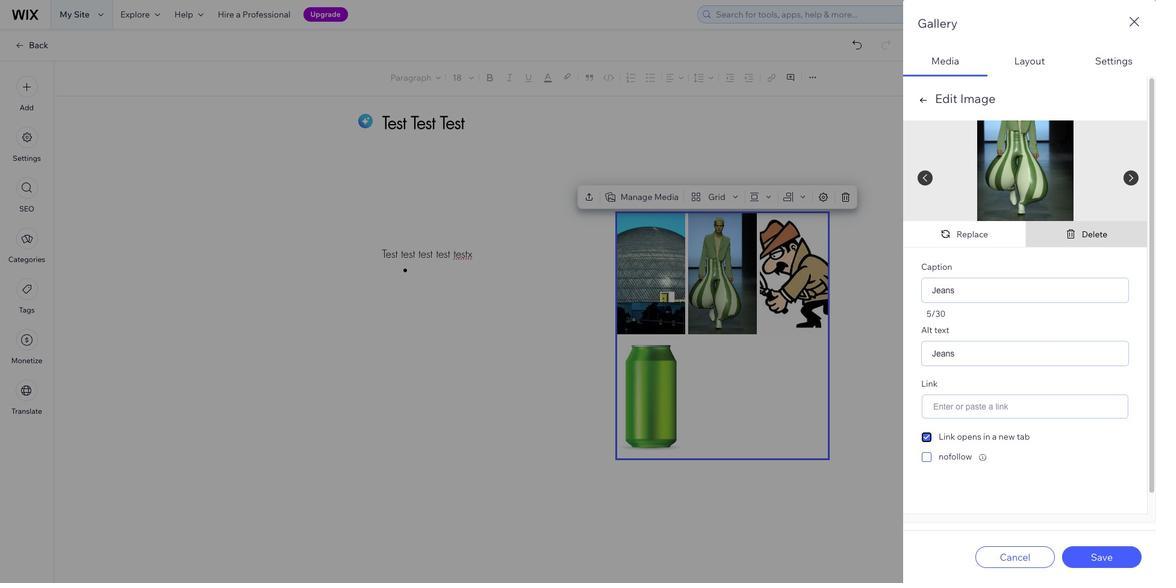 Task type: describe. For each thing, give the bounding box(es) containing it.
text
[[935, 325, 950, 335]]

monetize
[[11, 356, 42, 365]]

layout button
[[988, 46, 1072, 76]]

manage media button
[[603, 189, 681, 205]]

paragraph
[[391, 72, 432, 83]]

1 test from the left
[[401, 247, 415, 261]]

media button
[[903, 46, 988, 76]]

seo
[[19, 204, 34, 213]]

back
[[29, 40, 48, 51]]

a inside link form
[[993, 431, 997, 442]]

categories button
[[8, 228, 45, 264]]

previous image image
[[918, 170, 933, 185]]

professional
[[243, 9, 291, 20]]

link opens in a new tab
[[939, 431, 1030, 442]]

settings inside edit image tab list
[[1095, 55, 1133, 67]]

image
[[960, 91, 996, 106]]

gallery
[[918, 16, 958, 31]]

my site
[[60, 9, 90, 20]]

tags
[[19, 305, 35, 314]]

monetize button
[[11, 329, 42, 365]]

tags button
[[16, 278, 38, 314]]

add
[[20, 103, 34, 112]]

menu containing add
[[0, 69, 54, 423]]

link for link
[[922, 378, 938, 389]]

grid
[[708, 192, 726, 202]]

link form
[[922, 395, 1129, 474]]

Enter or paste a link url field
[[922, 395, 1129, 419]]

translate button
[[11, 379, 42, 416]]

opens
[[957, 431, 982, 442]]

Search for tools, apps, help & more... field
[[713, 6, 991, 23]]

manage
[[621, 192, 653, 202]]

site
[[74, 9, 90, 20]]

delete
[[1082, 229, 1108, 240]]



Task type: locate. For each thing, give the bounding box(es) containing it.
my
[[60, 9, 72, 20]]

save button
[[1062, 546, 1142, 568], [1062, 546, 1142, 568]]

upgrade button
[[303, 7, 348, 22]]

media tab panel
[[903, 76, 1156, 583]]

1 vertical spatial a
[[993, 431, 997, 442]]

settings button
[[1072, 46, 1156, 76], [13, 126, 41, 163]]

seo button
[[16, 177, 38, 213]]

next image image
[[1124, 170, 1139, 185]]

link for link opens in a new tab
[[939, 431, 955, 442]]

image link region
[[903, 366, 1147, 474]]

0 horizontal spatial test
[[401, 247, 415, 261]]

image properties region
[[903, 249, 1147, 366]]

replace
[[957, 229, 989, 240]]

test test test test testx
[[382, 247, 473, 261]]

1 horizontal spatial settings
[[1095, 55, 1133, 67]]

1 vertical spatial settings button
[[13, 126, 41, 163]]

save
[[1091, 551, 1113, 563], [1091, 551, 1113, 563]]

Add a caption here field
[[922, 278, 1129, 303]]

help button
[[167, 0, 211, 29]]

3 test from the left
[[436, 247, 450, 261]]

Add a Catchy Title text field
[[382, 111, 814, 134]]

add button
[[16, 76, 38, 112]]

menu
[[0, 69, 54, 423]]

0 horizontal spatial settings
[[13, 154, 41, 163]]

0 vertical spatial settings button
[[1072, 46, 1156, 76]]

edit
[[935, 91, 958, 106]]

alt text
[[922, 325, 950, 335]]

cancel inside button
[[1000, 551, 1031, 563]]

manage media
[[621, 192, 679, 202]]

2 horizontal spatial test
[[436, 247, 450, 261]]

layout
[[1015, 55, 1045, 67]]

1 horizontal spatial media
[[932, 55, 960, 67]]

media inside media button
[[932, 55, 960, 67]]

upgrade
[[311, 10, 341, 19]]

help
[[175, 9, 193, 20]]

settings
[[1095, 55, 1133, 67], [13, 154, 41, 163]]

caption
[[922, 261, 953, 272]]

edit image
[[935, 91, 996, 106]]

2 test from the left
[[419, 247, 433, 261]]

a right hire
[[236, 9, 241, 20]]

edit image tab list
[[903, 46, 1156, 583]]

nofollow
[[939, 451, 972, 462]]

hire a professional link
[[211, 0, 298, 29]]

link inside form
[[939, 431, 955, 442]]

0 horizontal spatial a
[[236, 9, 241, 20]]

in
[[984, 431, 991, 442]]

categories
[[8, 255, 45, 264]]

testx
[[454, 247, 473, 261]]

a right in
[[993, 431, 997, 442]]

1 horizontal spatial settings button
[[1072, 46, 1156, 76]]

back button
[[14, 40, 48, 51]]

link up nofollow
[[939, 431, 955, 442]]

cancel button inside media tab panel
[[976, 546, 1055, 568]]

save inside media tab panel
[[1091, 551, 1113, 563]]

media inside 'manage media' button
[[654, 192, 679, 202]]

cancel
[[1000, 551, 1031, 563], [1000, 551, 1031, 563]]

5/30
[[927, 308, 946, 319]]

image navigation region
[[903, 76, 1147, 221]]

alt
[[922, 325, 933, 335]]

translate
[[11, 407, 42, 416]]

e.g., A cat sleeping on a white blanket field
[[922, 341, 1129, 366]]

media right the manage
[[654, 192, 679, 202]]

link down alt
[[922, 378, 938, 389]]

delete button
[[1025, 221, 1147, 248]]

1 horizontal spatial link
[[939, 431, 955, 442]]

1 vertical spatial settings
[[13, 154, 41, 163]]

explore
[[120, 9, 150, 20]]

1 vertical spatial media
[[654, 192, 679, 202]]

0 vertical spatial a
[[236, 9, 241, 20]]

paragraph button
[[388, 69, 444, 86]]

grid button
[[687, 189, 742, 205]]

1 vertical spatial link
[[939, 431, 955, 442]]

0 vertical spatial settings
[[1095, 55, 1133, 67]]

cancel button
[[976, 546, 1055, 568], [976, 546, 1055, 568]]

0 vertical spatial link
[[922, 378, 938, 389]]

new
[[999, 431, 1015, 442]]

tab
[[1017, 431, 1030, 442]]

0 horizontal spatial link
[[922, 378, 938, 389]]

link
[[922, 378, 938, 389], [939, 431, 955, 442]]

0 horizontal spatial settings button
[[13, 126, 41, 163]]

1 horizontal spatial test
[[419, 247, 433, 261]]

0 horizontal spatial media
[[654, 192, 679, 202]]

media
[[932, 55, 960, 67], [654, 192, 679, 202]]

a
[[236, 9, 241, 20], [993, 431, 997, 442]]

test
[[401, 247, 415, 261], [419, 247, 433, 261], [436, 247, 450, 261]]

media up the edit
[[932, 55, 960, 67]]

0 vertical spatial media
[[932, 55, 960, 67]]

test
[[382, 247, 398, 261]]

1 horizontal spatial a
[[993, 431, 997, 442]]

hire a professional
[[218, 9, 291, 20]]

hire
[[218, 9, 234, 20]]



Task type: vqa. For each thing, say whether or not it's contained in the screenshot.
Link in the form
yes



